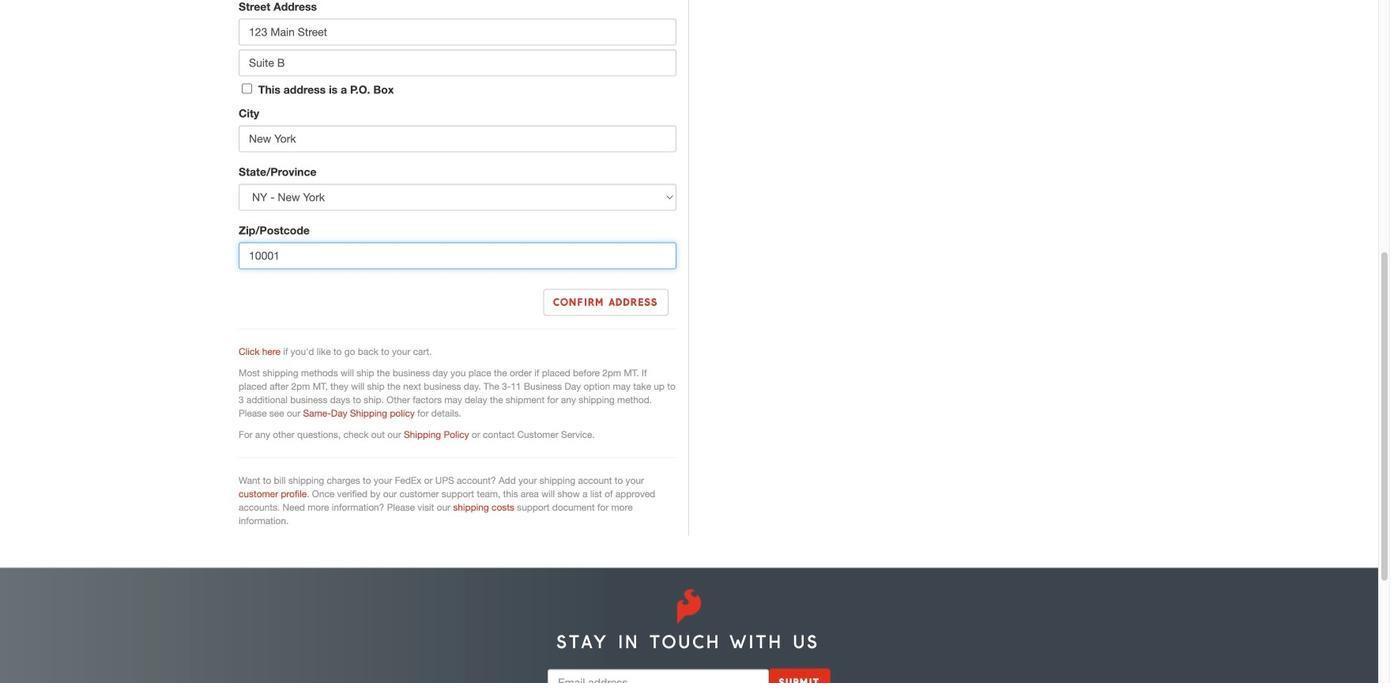 Task type: locate. For each thing, give the bounding box(es) containing it.
None text field
[[239, 125, 677, 152], [239, 242, 677, 269], [239, 125, 677, 152], [239, 242, 677, 269]]

Street Address, PO Box, etc. text field
[[239, 19, 677, 45]]

None submit
[[769, 669, 831, 683]]

None checkbox
[[242, 83, 252, 94]]

Email address email field
[[548, 669, 769, 683]]



Task type: describe. For each thing, give the bounding box(es) containing it.
Apartment, Suite, Unit, etc. text field
[[239, 49, 677, 76]]



Task type: vqa. For each thing, say whether or not it's contained in the screenshot.
Apartment, Suite, Unit, etc. text box
yes



